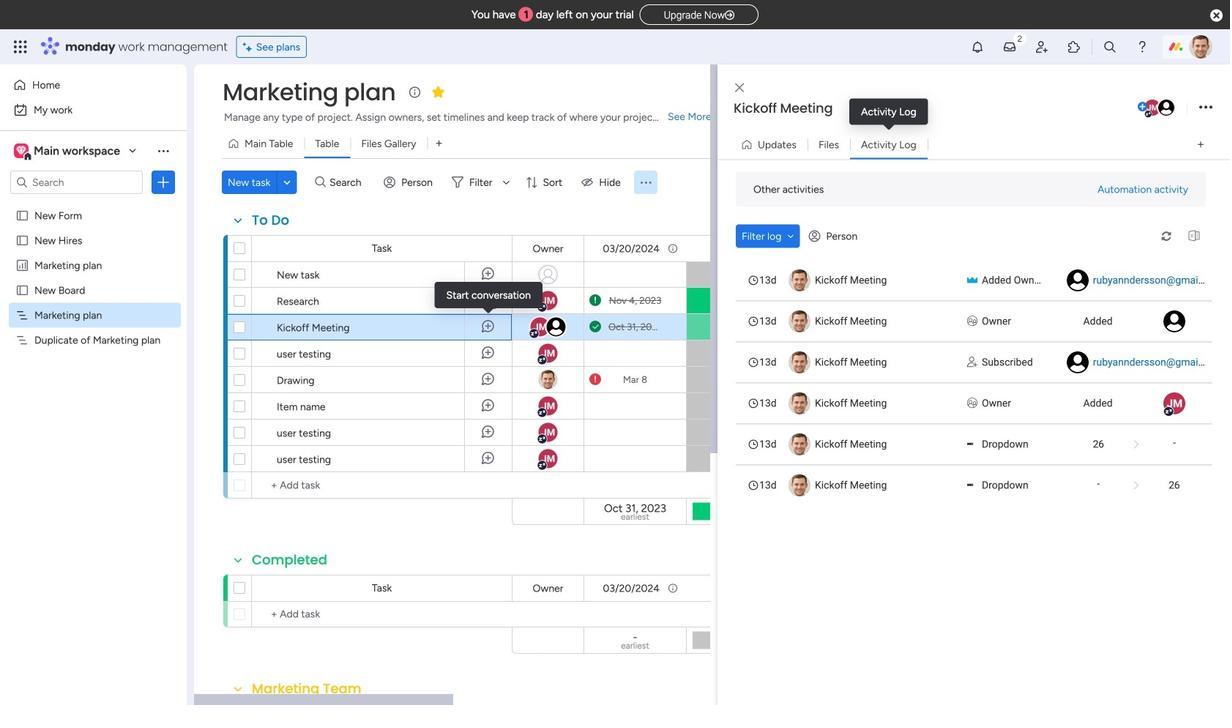 Task type: describe. For each thing, give the bounding box(es) containing it.
help image
[[1135, 40, 1150, 54]]

v2 dropdown column image
[[967, 437, 973, 452]]

2 workspace image from the left
[[16, 143, 26, 159]]

close image
[[735, 83, 744, 93]]

menu image
[[638, 175, 653, 190]]

notifications image
[[970, 40, 985, 54]]

Search in workspace field
[[31, 174, 122, 191]]

1 horizontal spatial options image
[[1199, 98, 1213, 118]]

export to excel image
[[1183, 231, 1206, 242]]

angle down image
[[283, 177, 291, 188]]

dapulse rightstroke image
[[725, 10, 735, 21]]

invite members image
[[1035, 40, 1049, 54]]

0 vertical spatial option
[[9, 73, 178, 97]]

2 + add task text field from the top
[[259, 606, 505, 623]]

show board description image
[[406, 85, 424, 100]]

2 v2 multiple person column image from the top
[[967, 396, 978, 411]]

dapulse close image
[[1210, 8, 1223, 23]]

select product image
[[13, 40, 28, 54]]

update feed image
[[1002, 40, 1017, 54]]

2 v2 overdue deadline image from the top
[[589, 373, 601, 387]]

2 image
[[1013, 30, 1027, 46]]

angle down image
[[787, 231, 794, 241]]

1 horizontal spatial list box
[[736, 260, 1224, 506]]

public board image
[[15, 283, 29, 297]]



Task type: locate. For each thing, give the bounding box(es) containing it.
options image
[[1199, 98, 1213, 118], [156, 175, 171, 190]]

0 vertical spatial v2 multiple person column image
[[967, 314, 978, 329]]

workspace selection element
[[14, 142, 122, 161]]

workspace image
[[14, 143, 29, 159], [16, 143, 26, 159]]

rubyanndersson@gmail.com image
[[1157, 98, 1176, 117]]

0 vertical spatial public board image
[[15, 209, 29, 223]]

0 horizontal spatial options image
[[156, 175, 171, 190]]

workspace options image
[[156, 143, 171, 158]]

1 public board image from the top
[[15, 209, 29, 223]]

0 vertical spatial + add task text field
[[259, 477, 505, 494]]

v2 search image
[[315, 174, 326, 191]]

terry turtle image
[[1189, 35, 1213, 59]]

v2 done deadline image
[[589, 320, 601, 334]]

dapulse drag 2 image
[[720, 369, 724, 385]]

options image down workspace options image
[[156, 175, 171, 190]]

v2 multiple person column image down new crown image
[[967, 314, 978, 329]]

1 workspace image from the left
[[14, 143, 29, 159]]

0 horizontal spatial list box
[[0, 200, 187, 550]]

search everything image
[[1103, 40, 1117, 54]]

v2 overdue deadline image
[[589, 294, 601, 308], [589, 373, 601, 387]]

public board image
[[15, 209, 29, 223], [15, 234, 29, 247]]

1 vertical spatial v2 multiple person column image
[[967, 396, 978, 411]]

1 vertical spatial v2 overdue deadline image
[[589, 373, 601, 387]]

0 vertical spatial options image
[[1199, 98, 1213, 118]]

0 vertical spatial column information image
[[667, 243, 679, 254]]

column information image
[[667, 243, 679, 254], [667, 582, 679, 594]]

v2 overdue deadline image down the v2 done deadline image at the left of the page
[[589, 373, 601, 387]]

0 vertical spatial v2 overdue deadline image
[[589, 294, 601, 308]]

1 horizontal spatial add view image
[[1198, 139, 1204, 150]]

options image right rubyanndersson@gmail.com "icon"
[[1199, 98, 1213, 118]]

option
[[9, 73, 178, 97], [9, 98, 178, 122], [0, 202, 187, 205]]

v2 multiple person column image
[[967, 314, 978, 329], [967, 396, 978, 411]]

1 v2 overdue deadline image from the top
[[589, 294, 601, 308]]

see plans image
[[243, 39, 256, 55]]

0 horizontal spatial add view image
[[436, 138, 442, 149]]

arrow down image
[[498, 174, 515, 191]]

1 vertical spatial options image
[[156, 175, 171, 190]]

1 vertical spatial + add task text field
[[259, 606, 505, 623]]

new crown image
[[967, 273, 978, 288]]

Search field
[[326, 172, 370, 193]]

1 vertical spatial option
[[9, 98, 178, 122]]

1 vertical spatial public board image
[[15, 234, 29, 247]]

public dashboard image
[[15, 258, 29, 272]]

v2 dropdown column image
[[967, 478, 973, 493]]

remove from favorites image
[[431, 85, 446, 99]]

2 vertical spatial option
[[0, 202, 187, 205]]

refresh image
[[1155, 231, 1178, 242]]

v2 overdue deadline image up the v2 done deadline image at the left of the page
[[589, 294, 601, 308]]

monday marketplace image
[[1067, 40, 1082, 54]]

dapulse addbtn image
[[1138, 103, 1147, 112]]

add view image
[[436, 138, 442, 149], [1198, 139, 1204, 150]]

v2 surface invite image
[[967, 355, 978, 370]]

2 public board image from the top
[[15, 234, 29, 247]]

1 column information image from the top
[[667, 243, 679, 254]]

list box
[[0, 200, 187, 550], [736, 260, 1224, 506]]

1 v2 multiple person column image from the top
[[967, 314, 978, 329]]

None field
[[219, 77, 399, 108], [730, 99, 1135, 118], [248, 211, 293, 230], [529, 241, 567, 257], [599, 241, 663, 257], [248, 551, 331, 570], [529, 580, 567, 596], [599, 580, 663, 596], [248, 680, 365, 699], [219, 77, 399, 108], [730, 99, 1135, 118], [248, 211, 293, 230], [529, 241, 567, 257], [599, 241, 663, 257], [248, 551, 331, 570], [529, 580, 567, 596], [599, 580, 663, 596], [248, 680, 365, 699]]

1 vertical spatial column information image
[[667, 582, 679, 594]]

+ Add task text field
[[259, 477, 505, 494], [259, 606, 505, 623]]

1 + add task text field from the top
[[259, 477, 505, 494]]

v2 multiple person column image down v2 surface invite icon
[[967, 396, 978, 411]]

2 column information image from the top
[[667, 582, 679, 594]]



Task type: vqa. For each thing, say whether or not it's contained in the screenshot.
Quick search results LIST BOX
no



